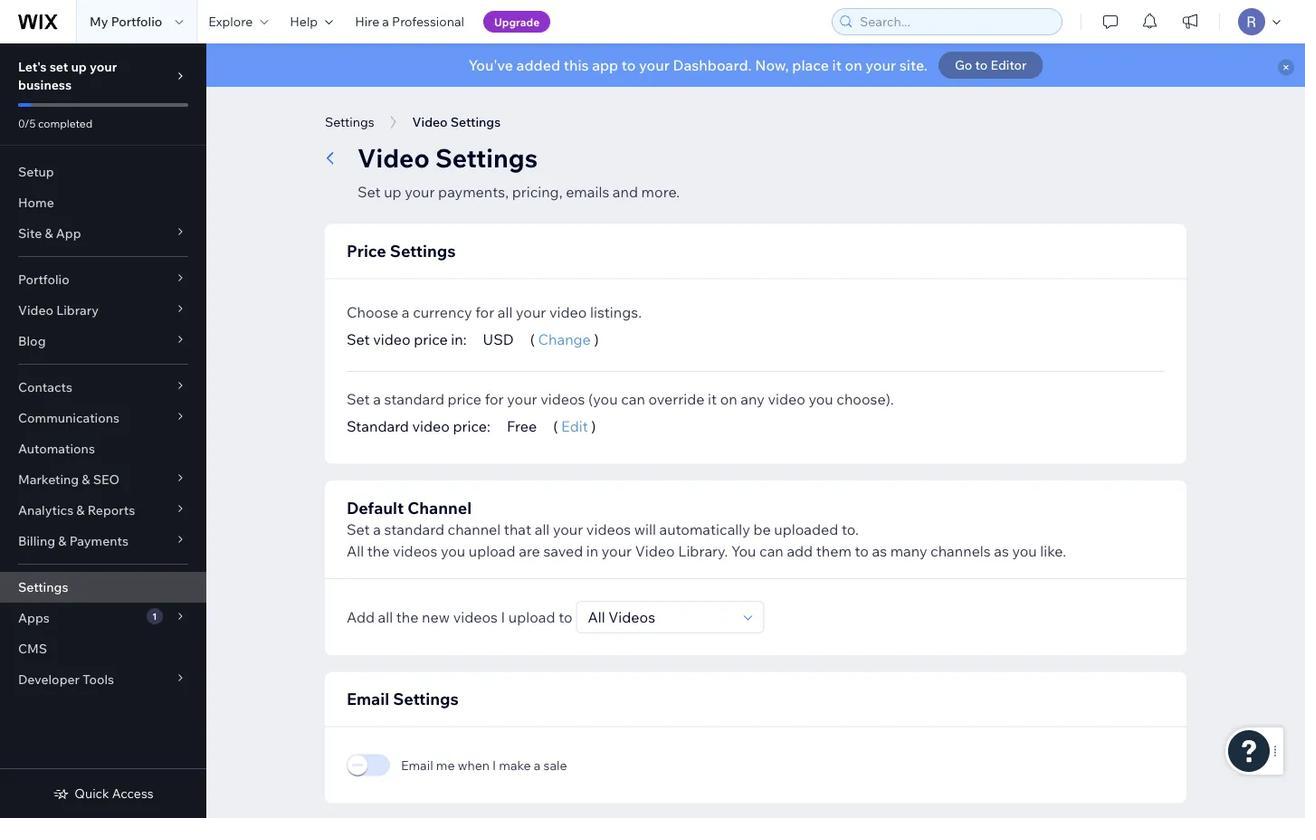Task type: describe. For each thing, give the bounding box(es) containing it.
video down choose
[[373, 330, 411, 348]]

to.
[[842, 521, 859, 539]]

analytics
[[18, 503, 74, 518]]

videos down channel at the bottom left of the page
[[393, 542, 438, 561]]

payments,
[[438, 182, 509, 201]]

0 vertical spatial all
[[498, 303, 513, 321]]

in
[[587, 542, 599, 561]]

0 horizontal spatial can
[[621, 390, 645, 408]]

developer
[[18, 672, 80, 688]]

a left sale
[[534, 757, 541, 773]]

marketing
[[18, 472, 79, 488]]

add
[[347, 608, 375, 627]]

email me when i make a sale
[[401, 757, 567, 773]]

this
[[564, 56, 589, 74]]

site & app
[[18, 225, 81, 241]]

up inside video settings set up your payments, pricing, emails and more.
[[384, 182, 402, 201]]

0 vertical spatial for
[[476, 303, 495, 321]]

0 vertical spatial portfolio
[[111, 14, 162, 29]]

your inside video settings set up your payments, pricing, emails and more.
[[405, 182, 435, 201]]

like.
[[1041, 542, 1067, 561]]

upload inside 'default channel set a standard channel that all your videos will automatically be uploaded to. all the videos you upload are saved in your video library. you can add them to as many channels as you like.'
[[469, 542, 516, 561]]

override
[[649, 390, 705, 408]]

( for ( edit )
[[553, 417, 558, 435]]

hire
[[355, 14, 380, 29]]

edit
[[561, 417, 588, 435]]

the inside 'default channel set a standard channel that all your videos will automatically be uploaded to. all the videos you upload are saved in your video library. you can add them to as many channels as you like.'
[[367, 542, 390, 561]]

business
[[18, 77, 72, 93]]

all
[[347, 542, 364, 561]]

0/5 completed
[[18, 116, 93, 130]]

set down choose
[[347, 330, 370, 348]]

contacts
[[18, 379, 72, 395]]

( change )
[[530, 330, 599, 348]]

default
[[347, 498, 404, 518]]

app
[[56, 225, 81, 241]]

completed
[[38, 116, 93, 130]]

& for site
[[45, 225, 53, 241]]

billing
[[18, 533, 55, 549]]

video library
[[18, 302, 99, 318]]

your up change
[[516, 303, 546, 321]]

help
[[290, 14, 318, 29]]

0 vertical spatial i
[[501, 608, 505, 627]]

that
[[504, 521, 532, 539]]

are
[[519, 542, 540, 561]]

your left site.
[[866, 56, 897, 74]]

let's set up your business
[[18, 59, 117, 93]]

quick access
[[75, 786, 154, 802]]

videos right new
[[453, 608, 498, 627]]

1 horizontal spatial you
[[809, 390, 834, 408]]

setup
[[18, 164, 54, 180]]

marketing & seo button
[[0, 465, 206, 495]]

set inside 'default channel set a standard channel that all your videos will automatically be uploaded to. all the videos you upload are saved in your video library. you can add them to as many channels as you like.'
[[347, 521, 370, 539]]

setup link
[[0, 157, 206, 187]]

1 vertical spatial on
[[721, 390, 738, 408]]

standard
[[347, 417, 409, 435]]

video for settings
[[358, 142, 430, 173]]

professional
[[392, 14, 464, 29]]

library.
[[678, 542, 728, 561]]

tools
[[83, 672, 114, 688]]

billing & payments button
[[0, 526, 206, 557]]

email settings
[[347, 689, 459, 709]]

all inside 'default channel set a standard channel that all your videos will automatically be uploaded to. all the videos you upload are saved in your video library. you can add them to as many channels as you like.'
[[535, 521, 550, 539]]

you've added this app to your dashboard. now, place it on your site. alert
[[206, 43, 1306, 87]]

make
[[499, 757, 531, 773]]

currency
[[413, 303, 472, 321]]

pricing,
[[512, 182, 563, 201]]

blog
[[18, 333, 46, 349]]

default channel set a standard channel that all your videos will automatically be uploaded to. all the videos you upload are saved in your video library. you can add them to as many channels as you like.
[[347, 498, 1067, 561]]

videos up edit
[[541, 390, 585, 408]]

a for currency
[[402, 303, 410, 321]]

to right app
[[622, 56, 636, 74]]

email for email settings
[[347, 689, 389, 709]]

choose
[[347, 303, 399, 321]]

1 standard from the top
[[384, 390, 445, 408]]

on inside alert
[[845, 56, 863, 74]]

developer tools button
[[0, 665, 206, 695]]

communications
[[18, 410, 120, 426]]

any
[[741, 390, 765, 408]]

settings inside settings link
[[18, 580, 68, 595]]

sale
[[544, 757, 567, 773]]

apps
[[18, 610, 50, 626]]

set
[[50, 59, 68, 75]]

your inside let's set up your business
[[90, 59, 117, 75]]

your right app
[[639, 56, 670, 74]]

price
[[347, 241, 386, 261]]

video for library
[[18, 302, 53, 318]]

2 vertical spatial all
[[378, 608, 393, 627]]

video left price:
[[412, 417, 450, 435]]

you
[[732, 542, 757, 561]]

your up free
[[507, 390, 537, 408]]

reports
[[88, 503, 135, 518]]

settings button
[[316, 109, 384, 136]]

to inside go to editor button
[[976, 57, 988, 73]]

settings for price
[[390, 241, 456, 261]]

channels
[[931, 542, 991, 561]]

when
[[458, 757, 490, 773]]

) for ( edit )
[[592, 417, 596, 435]]

me
[[436, 757, 455, 773]]

my
[[90, 14, 108, 29]]

cms
[[18, 641, 47, 657]]

home link
[[0, 187, 206, 218]]

you've
[[469, 56, 513, 74]]

place
[[793, 56, 829, 74]]

2 horizontal spatial you
[[1013, 542, 1037, 561]]

automatically
[[660, 521, 751, 539]]

videos up in
[[587, 521, 631, 539]]

in:
[[451, 330, 467, 348]]

them
[[817, 542, 852, 561]]



Task type: vqa. For each thing, say whether or not it's contained in the screenshot.
the topmost The Your
no



Task type: locate. For each thing, give the bounding box(es) containing it.
the left new
[[396, 608, 419, 627]]

on left any at the top of page
[[721, 390, 738, 408]]

Search... field
[[855, 9, 1057, 34]]

analytics & reports button
[[0, 495, 206, 526]]

( left edit
[[553, 417, 558, 435]]

video inside 'default channel set a standard channel that all your videos will automatically be uploaded to. all the videos you upload are saved in your video library. you can add them to as many channels as you like.'
[[635, 542, 675, 561]]

0 horizontal spatial you
[[441, 542, 466, 561]]

you've added this app to your dashboard. now, place it on your site.
[[469, 56, 928, 74]]

site
[[18, 225, 42, 241]]

you down the channel
[[441, 542, 466, 561]]

developer tools
[[18, 672, 114, 688]]

1 vertical spatial price
[[448, 390, 482, 408]]

0 vertical spatial it
[[833, 56, 842, 74]]

a up set video price in: on the left of the page
[[402, 303, 410, 321]]

a inside 'default channel set a standard channel that all your videos will automatically be uploaded to. all the videos you upload are saved in your video library. you can add them to as many channels as you like.'
[[373, 521, 381, 539]]

to inside 'default channel set a standard channel that all your videos will automatically be uploaded to. all the videos you upload are saved in your video library. you can add them to as many channels as you like.'
[[855, 542, 869, 561]]

you left 'like.'
[[1013, 542, 1037, 561]]

video up change
[[550, 303, 587, 321]]

go to editor button
[[939, 52, 1044, 79]]

can right (you
[[621, 390, 645, 408]]

0 horizontal spatial portfolio
[[18, 272, 69, 287]]

standard inside 'default channel set a standard channel that all your videos will automatically be uploaded to. all the videos you upload are saved in your video library. you can add them to as many channels as you like.'
[[384, 521, 445, 539]]

all right that
[[535, 521, 550, 539]]

my portfolio
[[90, 14, 162, 29]]

you left choose).
[[809, 390, 834, 408]]

up right set at the top left
[[71, 59, 87, 75]]

1 vertical spatial for
[[485, 390, 504, 408]]

billing & payments
[[18, 533, 129, 549]]

2 as from the left
[[994, 542, 1009, 561]]

a for standard
[[373, 390, 381, 408]]

video
[[550, 303, 587, 321], [373, 330, 411, 348], [768, 390, 806, 408], [412, 417, 450, 435]]

help button
[[279, 0, 344, 43]]

up
[[71, 59, 87, 75], [384, 182, 402, 201]]

1
[[152, 611, 157, 622]]

& right site
[[45, 225, 53, 241]]

0 horizontal spatial video
[[18, 302, 53, 318]]

settings inside settings button
[[325, 114, 375, 130]]

2 horizontal spatial all
[[535, 521, 550, 539]]

to
[[622, 56, 636, 74], [976, 57, 988, 73], [855, 542, 869, 561], [559, 608, 573, 627]]

for
[[476, 303, 495, 321], [485, 390, 504, 408]]

1 horizontal spatial on
[[845, 56, 863, 74]]

usd
[[483, 330, 514, 348]]

0 vertical spatial (
[[530, 330, 535, 348]]

it right 'override'
[[708, 390, 717, 408]]

it right place
[[833, 56, 842, 74]]

None field
[[583, 602, 738, 633]]

& for billing
[[58, 533, 67, 549]]

hire a professional
[[355, 14, 464, 29]]

1 vertical spatial up
[[384, 182, 402, 201]]

set
[[358, 182, 381, 201], [347, 330, 370, 348], [347, 390, 370, 408], [347, 521, 370, 539]]

marketing & seo
[[18, 472, 120, 488]]

0 horizontal spatial all
[[378, 608, 393, 627]]

i right new
[[501, 608, 505, 627]]

email down add
[[347, 689, 389, 709]]

let's
[[18, 59, 47, 75]]

& inside analytics & reports 'popup button'
[[76, 503, 85, 518]]

video up blog
[[18, 302, 53, 318]]

& inside marketing & seo popup button
[[82, 472, 90, 488]]

your left payments,
[[405, 182, 435, 201]]

as right the channels
[[994, 542, 1009, 561]]

your right in
[[602, 542, 632, 561]]

cms link
[[0, 634, 206, 665]]

1 horizontal spatial it
[[833, 56, 842, 74]]

channel
[[448, 521, 501, 539]]

0/5
[[18, 116, 36, 130]]

for up the usd at the left of page
[[476, 303, 495, 321]]

set a standard price for your videos (you can override it on any video you choose).
[[347, 390, 894, 408]]

price settings
[[347, 241, 456, 261]]

upload down the are on the bottom left of the page
[[509, 608, 556, 627]]

channel
[[408, 498, 472, 518]]

now,
[[755, 56, 789, 74]]

to down to.
[[855, 542, 869, 561]]

settings for video
[[436, 142, 538, 173]]

added
[[517, 56, 561, 74]]

standard
[[384, 390, 445, 408], [384, 521, 445, 539]]

hire a professional link
[[344, 0, 475, 43]]

1 horizontal spatial all
[[498, 303, 513, 321]]

dashboard.
[[673, 56, 752, 74]]

to right go
[[976, 57, 988, 73]]

0 vertical spatial up
[[71, 59, 87, 75]]

2 vertical spatial video
[[635, 542, 675, 561]]

0 vertical spatial can
[[621, 390, 645, 408]]

1 vertical spatial standard
[[384, 521, 445, 539]]

1 horizontal spatial email
[[401, 757, 433, 773]]

1 vertical spatial upload
[[509, 608, 556, 627]]

go to editor
[[955, 57, 1027, 73]]

) for ( change )
[[594, 330, 599, 348]]

communications button
[[0, 403, 206, 434]]

(
[[530, 330, 535, 348], [553, 417, 558, 435]]

go
[[955, 57, 973, 73]]

set up the all
[[347, 521, 370, 539]]

site.
[[900, 56, 928, 74]]

1 horizontal spatial i
[[501, 608, 505, 627]]

all up the usd at the left of page
[[498, 303, 513, 321]]

0 horizontal spatial it
[[708, 390, 717, 408]]

site & app button
[[0, 218, 206, 249]]

1 horizontal spatial portfolio
[[111, 14, 162, 29]]

quick
[[75, 786, 109, 802]]

set up standard
[[347, 390, 370, 408]]

all right add
[[378, 608, 393, 627]]

price up price:
[[448, 390, 482, 408]]

new
[[422, 608, 450, 627]]

video inside video settings set up your payments, pricing, emails and more.
[[358, 142, 430, 173]]

0 vertical spatial price
[[414, 330, 448, 348]]

can
[[621, 390, 645, 408], [760, 542, 784, 561]]

) right "change" "button"
[[594, 330, 599, 348]]

and
[[613, 182, 638, 201]]

price left 'in:'
[[414, 330, 448, 348]]

portfolio
[[111, 14, 162, 29], [18, 272, 69, 287]]

as left many
[[872, 542, 887, 561]]

up up price settings
[[384, 182, 402, 201]]

0 vertical spatial )
[[594, 330, 599, 348]]

upload down the channel
[[469, 542, 516, 561]]

explore
[[209, 14, 253, 29]]

& for analytics
[[76, 503, 85, 518]]

your
[[639, 56, 670, 74], [866, 56, 897, 74], [90, 59, 117, 75], [405, 182, 435, 201], [516, 303, 546, 321], [507, 390, 537, 408], [553, 521, 583, 539], [602, 542, 632, 561]]

settings
[[325, 114, 375, 130], [436, 142, 538, 173], [390, 241, 456, 261], [18, 580, 68, 595], [393, 689, 459, 709]]

& left seo
[[82, 472, 90, 488]]

0 horizontal spatial (
[[530, 330, 535, 348]]

you
[[809, 390, 834, 408], [441, 542, 466, 561], [1013, 542, 1037, 561]]

on right place
[[845, 56, 863, 74]]

0 vertical spatial the
[[367, 542, 390, 561]]

& inside billing & payments dropdown button
[[58, 533, 67, 549]]

up inside let's set up your business
[[71, 59, 87, 75]]

video inside video library popup button
[[18, 302, 53, 318]]

standard video price:
[[347, 417, 491, 435]]

1 horizontal spatial the
[[396, 608, 419, 627]]

& right billing in the bottom left of the page
[[58, 533, 67, 549]]

( for ( change )
[[530, 330, 535, 348]]

emails
[[566, 182, 610, 201]]

a inside 'hire a professional' link
[[382, 14, 389, 29]]

&
[[45, 225, 53, 241], [82, 472, 90, 488], [76, 503, 85, 518], [58, 533, 67, 549]]

0 vertical spatial upload
[[469, 542, 516, 561]]

video down will
[[635, 542, 675, 561]]

1 horizontal spatial can
[[760, 542, 784, 561]]

a for professional
[[382, 14, 389, 29]]

1 horizontal spatial up
[[384, 182, 402, 201]]

( edit )
[[553, 417, 596, 435]]

1 vertical spatial (
[[553, 417, 558, 435]]

your up saved
[[553, 521, 583, 539]]

1 horizontal spatial (
[[553, 417, 558, 435]]

0 horizontal spatial up
[[71, 59, 87, 75]]

can down be
[[760, 542, 784, 561]]

can inside 'default channel set a standard channel that all your videos will automatically be uploaded to. all the videos you upload are saved in your video library. you can add them to as many channels as you like.'
[[760, 542, 784, 561]]

0 horizontal spatial as
[[872, 542, 887, 561]]

settings link
[[0, 572, 206, 603]]

upgrade
[[494, 15, 540, 29]]

& inside 'site & app' dropdown button
[[45, 225, 53, 241]]

many
[[891, 542, 928, 561]]

1 horizontal spatial video
[[358, 142, 430, 173]]

a up standard
[[373, 390, 381, 408]]

standard up standard video price: at the bottom of the page
[[384, 390, 445, 408]]

app
[[592, 56, 619, 74]]

portfolio right my
[[111, 14, 162, 29]]

a right hire
[[382, 14, 389, 29]]

video right any at the top of page
[[768, 390, 806, 408]]

1 as from the left
[[872, 542, 887, 561]]

portfolio inside portfolio popup button
[[18, 272, 69, 287]]

)
[[594, 330, 599, 348], [592, 417, 596, 435]]

) right edit
[[592, 417, 596, 435]]

( left "change" "button"
[[530, 330, 535, 348]]

0 horizontal spatial i
[[493, 757, 496, 773]]

1 vertical spatial email
[[401, 757, 433, 773]]

payments
[[69, 533, 129, 549]]

settings inside video settings set up your payments, pricing, emails and more.
[[436, 142, 538, 173]]

set inside video settings set up your payments, pricing, emails and more.
[[358, 182, 381, 201]]

video down settings button
[[358, 142, 430, 173]]

blog button
[[0, 326, 206, 357]]

portfolio up video library
[[18, 272, 69, 287]]

1 vertical spatial )
[[592, 417, 596, 435]]

portfolio button
[[0, 264, 206, 295]]

will
[[635, 521, 656, 539]]

email left "me"
[[401, 757, 433, 773]]

0 horizontal spatial email
[[347, 689, 389, 709]]

0 vertical spatial email
[[347, 689, 389, 709]]

upgrade button
[[483, 11, 551, 33]]

your right set at the top left
[[90, 59, 117, 75]]

automations
[[18, 441, 95, 457]]

1 vertical spatial it
[[708, 390, 717, 408]]

edit button
[[561, 415, 588, 437]]

videos
[[541, 390, 585, 408], [587, 521, 631, 539], [393, 542, 438, 561], [453, 608, 498, 627]]

all
[[498, 303, 513, 321], [535, 521, 550, 539], [378, 608, 393, 627]]

settings for email
[[393, 689, 459, 709]]

automations link
[[0, 434, 206, 465]]

0 vertical spatial on
[[845, 56, 863, 74]]

the right the all
[[367, 542, 390, 561]]

1 vertical spatial i
[[493, 757, 496, 773]]

change button
[[538, 328, 591, 350]]

sidebar element
[[0, 43, 206, 819]]

a down the default
[[373, 521, 381, 539]]

be
[[754, 521, 771, 539]]

saved
[[544, 542, 583, 561]]

i
[[501, 608, 505, 627], [493, 757, 496, 773]]

add all the new videos i upload to
[[347, 608, 573, 627]]

2 standard from the top
[[384, 521, 445, 539]]

change
[[538, 330, 591, 348]]

0 vertical spatial video
[[358, 142, 430, 173]]

it inside you've added this app to your dashboard. now, place it on your site. alert
[[833, 56, 842, 74]]

0 horizontal spatial the
[[367, 542, 390, 561]]

set up the 'price'
[[358, 182, 381, 201]]

for up price:
[[485, 390, 504, 408]]

1 vertical spatial portfolio
[[18, 272, 69, 287]]

1 vertical spatial can
[[760, 542, 784, 561]]

add
[[787, 542, 813, 561]]

2 horizontal spatial video
[[635, 542, 675, 561]]

1 horizontal spatial as
[[994, 542, 1009, 561]]

& for marketing
[[82, 472, 90, 488]]

1 vertical spatial video
[[18, 302, 53, 318]]

upload
[[469, 542, 516, 561], [509, 608, 556, 627]]

1 vertical spatial all
[[535, 521, 550, 539]]

library
[[56, 302, 99, 318]]

i left make
[[493, 757, 496, 773]]

0 horizontal spatial on
[[721, 390, 738, 408]]

email for email me when i make a sale
[[401, 757, 433, 773]]

to down saved
[[559, 608, 573, 627]]

& left reports
[[76, 503, 85, 518]]

access
[[112, 786, 154, 802]]

the
[[367, 542, 390, 561], [396, 608, 419, 627]]

1 vertical spatial the
[[396, 608, 419, 627]]

(you
[[589, 390, 618, 408]]

standard down channel at the bottom left of the page
[[384, 521, 445, 539]]

0 vertical spatial standard
[[384, 390, 445, 408]]

free
[[507, 417, 537, 435]]



